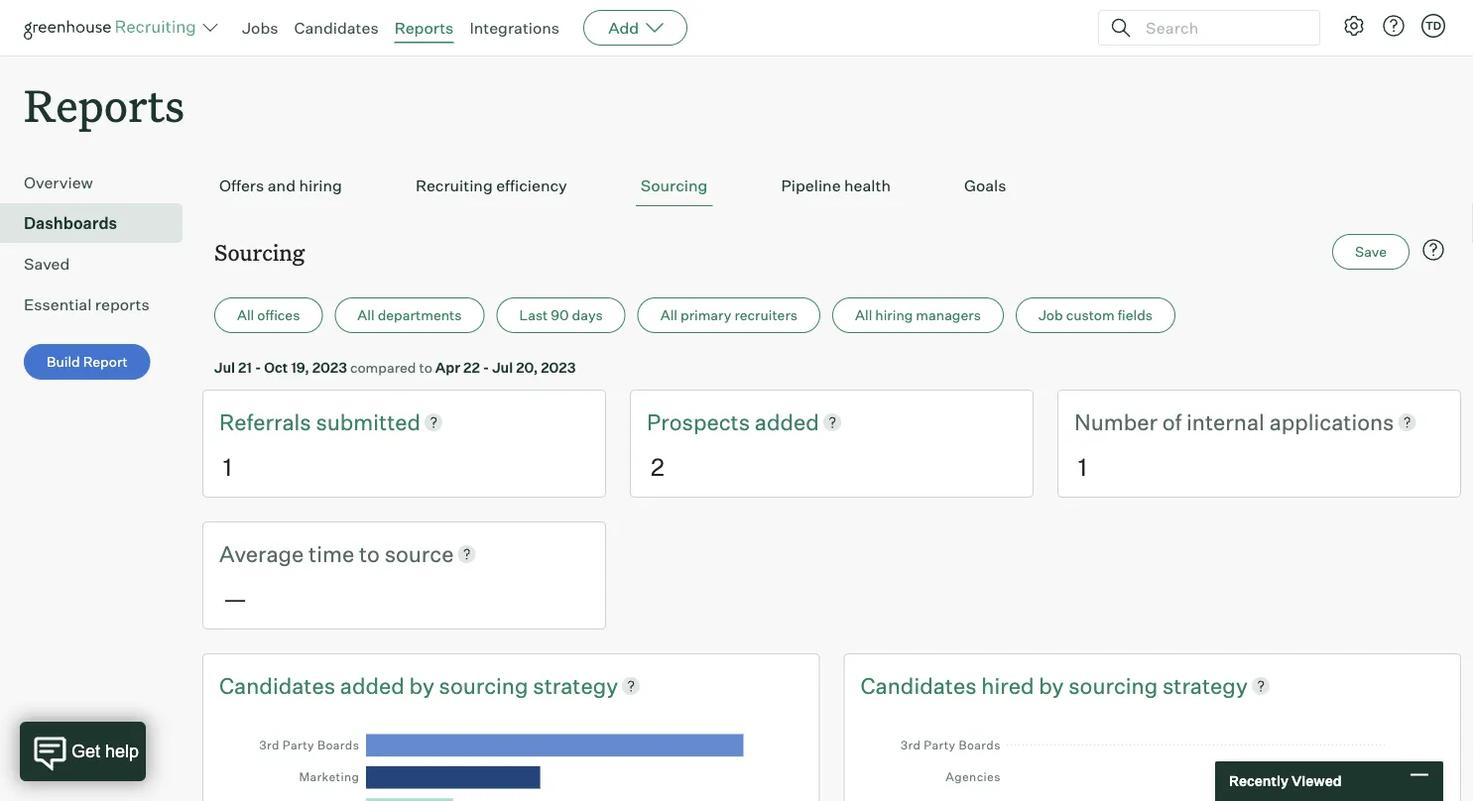 Task type: locate. For each thing, give the bounding box(es) containing it.
pipeline health button
[[776, 166, 896, 207]]

by link
[[409, 670, 439, 701], [1039, 670, 1069, 701]]

reports down greenhouse recruiting "image"
[[24, 75, 185, 134]]

strategy
[[533, 672, 618, 699], [1163, 672, 1248, 699]]

0 horizontal spatial sourcing
[[439, 672, 528, 699]]

- right 22
[[483, 359, 489, 376]]

apr
[[435, 359, 460, 376]]

2 all from the left
[[358, 307, 375, 324]]

dashboards link
[[24, 212, 175, 235]]

1 xychart image from the left
[[247, 720, 775, 802]]

0 vertical spatial added link
[[755, 407, 819, 438]]

1 sourcing from the left
[[439, 672, 528, 699]]

0 horizontal spatial by link
[[409, 670, 439, 701]]

0 vertical spatial added
[[755, 408, 819, 436]]

candidates right jobs
[[294, 18, 379, 38]]

added link
[[755, 407, 819, 438], [340, 670, 409, 701]]

all primary recruiters
[[660, 307, 798, 324]]

xychart image
[[247, 720, 775, 802], [888, 720, 1417, 802]]

2 - from the left
[[483, 359, 489, 376]]

td button
[[1418, 10, 1449, 42]]

all departments button
[[335, 298, 485, 334]]

all left offices
[[237, 307, 254, 324]]

1 horizontal spatial reports
[[394, 18, 454, 38]]

by for hired
[[1039, 672, 1064, 699]]

0 horizontal spatial strategy link
[[533, 670, 618, 701]]

sourcing for candidates hired by sourcing
[[1069, 672, 1158, 699]]

last
[[519, 307, 548, 324]]

3 all from the left
[[660, 307, 678, 324]]

added
[[755, 408, 819, 436], [340, 672, 405, 699]]

hiring left managers
[[875, 307, 913, 324]]

last 90 days button
[[497, 298, 626, 334]]

tab list
[[214, 166, 1449, 207]]

4 all from the left
[[855, 307, 872, 324]]

number
[[1074, 408, 1158, 436]]

hiring inside tab list
[[299, 176, 342, 196]]

- right 21
[[255, 359, 261, 376]]

strategy for candidates hired by sourcing
[[1163, 672, 1248, 699]]

0 vertical spatial hiring
[[299, 176, 342, 196]]

0 vertical spatial sourcing
[[641, 176, 708, 196]]

1 horizontal spatial -
[[483, 359, 489, 376]]

2 sourcing link from the left
[[1069, 670, 1163, 701]]

2 by link from the left
[[1039, 670, 1069, 701]]

1 vertical spatial hiring
[[875, 307, 913, 324]]

all departments
[[358, 307, 462, 324]]

by for added
[[409, 672, 434, 699]]

2 by from the left
[[1039, 672, 1064, 699]]

all left managers
[[855, 307, 872, 324]]

all offices button
[[214, 298, 323, 334]]

sourcing
[[439, 672, 528, 699], [1069, 672, 1158, 699]]

21
[[238, 359, 252, 376]]

sourcing
[[641, 176, 708, 196], [214, 237, 305, 267]]

tab list containing offers and hiring
[[214, 166, 1449, 207]]

all hiring managers
[[855, 307, 981, 324]]

2 sourcing from the left
[[1069, 672, 1158, 699]]

1 horizontal spatial strategy
[[1163, 672, 1248, 699]]

0 horizontal spatial sourcing
[[214, 237, 305, 267]]

all left primary
[[660, 307, 678, 324]]

1 sourcing link from the left
[[439, 670, 533, 701]]

candidates left hired
[[861, 672, 977, 699]]

number of internal
[[1074, 408, 1269, 436]]

all left "departments"
[[358, 307, 375, 324]]

2 xychart image from the left
[[888, 720, 1417, 802]]

2023 right the 19,
[[312, 359, 347, 376]]

1 horizontal spatial by link
[[1039, 670, 1069, 701]]

recently viewed
[[1229, 773, 1342, 790]]

prospects link
[[647, 407, 755, 438]]

build report
[[47, 353, 128, 371]]

1
[[223, 452, 232, 482], [1078, 452, 1087, 482]]

to right time
[[359, 540, 380, 567]]

xychart image for candidates added by sourcing
[[247, 720, 775, 802]]

0 horizontal spatial to
[[359, 540, 380, 567]]

1 horizontal spatial added link
[[755, 407, 819, 438]]

days
[[572, 307, 603, 324]]

1 2023 from the left
[[312, 359, 347, 376]]

essential reports link
[[24, 293, 175, 317]]

pipeline
[[781, 176, 841, 196]]

0 horizontal spatial sourcing link
[[439, 670, 533, 701]]

hired
[[981, 672, 1034, 699]]

sourcing link
[[439, 670, 533, 701], [1069, 670, 1163, 701]]

xychart image for candidates hired by sourcing
[[888, 720, 1417, 802]]

0 horizontal spatial by
[[409, 672, 434, 699]]

to
[[419, 359, 432, 376], [359, 540, 380, 567]]

jul left 21
[[214, 359, 235, 376]]

job custom fields
[[1039, 307, 1153, 324]]

2023 right 20,
[[541, 359, 576, 376]]

all primary recruiters button
[[638, 298, 820, 334]]

1 vertical spatial to
[[359, 540, 380, 567]]

1 by from the left
[[409, 672, 434, 699]]

0 horizontal spatial reports
[[24, 75, 185, 134]]

1 horizontal spatial sourcing link
[[1069, 670, 1163, 701]]

essential reports
[[24, 295, 149, 315]]

jul left 20,
[[492, 359, 513, 376]]

0 horizontal spatial -
[[255, 359, 261, 376]]

0 horizontal spatial 2023
[[312, 359, 347, 376]]

by
[[409, 672, 434, 699], [1039, 672, 1064, 699]]

0 horizontal spatial added
[[340, 672, 405, 699]]

1 strategy from the left
[[533, 672, 618, 699]]

recently
[[1229, 773, 1289, 790]]

by link for hired
[[1039, 670, 1069, 701]]

overview
[[24, 173, 93, 193]]

1 horizontal spatial by
[[1039, 672, 1064, 699]]

0 vertical spatial to
[[419, 359, 432, 376]]

1 horizontal spatial jul
[[492, 359, 513, 376]]

custom
[[1066, 307, 1115, 324]]

0 horizontal spatial strategy
[[533, 672, 618, 699]]

2 strategy link from the left
[[1163, 670, 1248, 701]]

integrations
[[470, 18, 560, 38]]

all offices
[[237, 307, 300, 324]]

0 horizontal spatial hiring
[[299, 176, 342, 196]]

save button
[[1332, 234, 1410, 270]]

1 down the number
[[1078, 452, 1087, 482]]

1 vertical spatial reports
[[24, 75, 185, 134]]

2023
[[312, 359, 347, 376], [541, 359, 576, 376]]

0 horizontal spatial jul
[[214, 359, 235, 376]]

to left apr
[[419, 359, 432, 376]]

hiring
[[299, 176, 342, 196], [875, 307, 913, 324]]

0 horizontal spatial xychart image
[[247, 720, 775, 802]]

1 by link from the left
[[409, 670, 439, 701]]

0 horizontal spatial 1
[[223, 452, 232, 482]]

1 horizontal spatial sourcing
[[1069, 672, 1158, 699]]

-
[[255, 359, 261, 376], [483, 359, 489, 376]]

health
[[844, 176, 891, 196]]

candidates for candidates hired by sourcing
[[861, 672, 977, 699]]

all for all offices
[[237, 307, 254, 324]]

applications
[[1269, 408, 1394, 436]]

1 all from the left
[[237, 307, 254, 324]]

jul
[[214, 359, 235, 376], [492, 359, 513, 376]]

2 strategy from the left
[[1163, 672, 1248, 699]]

and
[[268, 176, 296, 196]]

referrals
[[219, 408, 316, 436]]

1 1 from the left
[[223, 452, 232, 482]]

td
[[1426, 19, 1442, 32]]

candidates down the —
[[219, 672, 335, 699]]

sourcing inside "button"
[[641, 176, 708, 196]]

0 horizontal spatial added link
[[340, 670, 409, 701]]

reports
[[394, 18, 454, 38], [24, 75, 185, 134]]

job
[[1039, 307, 1063, 324]]

strategy link for candidates hired by sourcing
[[1163, 670, 1248, 701]]

1 horizontal spatial xychart image
[[888, 720, 1417, 802]]

goals button
[[959, 166, 1011, 207]]

all
[[237, 307, 254, 324], [358, 307, 375, 324], [660, 307, 678, 324], [855, 307, 872, 324]]

1 strategy link from the left
[[533, 670, 618, 701]]

1 horizontal spatial 2023
[[541, 359, 576, 376]]

reports left integrations link
[[394, 18, 454, 38]]

candidates link
[[294, 18, 379, 38], [219, 670, 340, 701], [861, 670, 981, 701]]

1 down referrals link
[[223, 452, 232, 482]]

1 horizontal spatial strategy link
[[1163, 670, 1248, 701]]

1 horizontal spatial 1
[[1078, 452, 1087, 482]]

managers
[[916, 307, 981, 324]]

1 horizontal spatial sourcing
[[641, 176, 708, 196]]

submitted link
[[316, 407, 421, 438]]

hiring right and
[[299, 176, 342, 196]]



Task type: vqa. For each thing, say whether or not it's contained in the screenshot.
"hired"
yes



Task type: describe. For each thing, give the bounding box(es) containing it.
candidates link for candidates added by sourcing
[[219, 670, 340, 701]]

last 90 days
[[519, 307, 603, 324]]

recruiting efficiency
[[416, 176, 567, 196]]

save
[[1355, 243, 1387, 261]]

reports
[[95, 295, 149, 315]]

add
[[608, 18, 639, 38]]

integrations link
[[470, 18, 560, 38]]

sourcing link for candidates hired by sourcing
[[1069, 670, 1163, 701]]

saved link
[[24, 252, 175, 276]]

1 jul from the left
[[214, 359, 235, 376]]

offers and hiring button
[[214, 166, 347, 207]]

average
[[219, 540, 304, 567]]

goals
[[964, 176, 1006, 196]]

recruiting efficiency button
[[411, 166, 572, 207]]

pipeline health
[[781, 176, 891, 196]]

jobs
[[242, 18, 278, 38]]

all for all departments
[[358, 307, 375, 324]]

1 - from the left
[[255, 359, 261, 376]]

essential
[[24, 295, 92, 315]]

candidates for candidates
[[294, 18, 379, 38]]

time
[[309, 540, 354, 567]]

candidates added by sourcing
[[219, 672, 533, 699]]

overview link
[[24, 171, 175, 195]]

1 horizontal spatial added
[[755, 408, 819, 436]]

viewed
[[1292, 773, 1342, 790]]

departments
[[378, 307, 462, 324]]

build report button
[[24, 344, 151, 380]]

compared
[[350, 359, 416, 376]]

jul 21 - oct 19, 2023 compared to apr 22 - jul 20, 2023
[[214, 359, 576, 376]]

faq image
[[1422, 238, 1445, 262]]

sourcing link for candidates added by sourcing
[[439, 670, 533, 701]]

build
[[47, 353, 80, 371]]

1 vertical spatial added
[[340, 672, 405, 699]]

2 2023 from the left
[[541, 359, 576, 376]]

primary
[[681, 307, 732, 324]]

offers and hiring
[[219, 176, 342, 196]]

offices
[[257, 307, 300, 324]]

sourcing for candidates added by sourcing
[[439, 672, 528, 699]]

efficiency
[[496, 176, 567, 196]]

offers
[[219, 176, 264, 196]]

2 jul from the left
[[492, 359, 513, 376]]

candidates for candidates added by sourcing
[[219, 672, 335, 699]]

2 1 from the left
[[1078, 452, 1087, 482]]

hired link
[[981, 670, 1039, 701]]

jobs link
[[242, 18, 278, 38]]

2
[[651, 452, 664, 482]]

—
[[223, 584, 247, 613]]

greenhouse recruiting image
[[24, 16, 202, 40]]

dashboards
[[24, 213, 117, 233]]

report
[[83, 353, 128, 371]]

of
[[1162, 408, 1182, 436]]

Search text field
[[1141, 13, 1302, 42]]

average time to
[[219, 540, 385, 567]]

internal
[[1187, 408, 1265, 436]]

20,
[[516, 359, 538, 376]]

90
[[551, 307, 569, 324]]

1 vertical spatial sourcing
[[214, 237, 305, 267]]

strategy for candidates added by sourcing
[[533, 672, 618, 699]]

td button
[[1422, 14, 1445, 38]]

19,
[[291, 359, 309, 376]]

recruiters
[[735, 307, 798, 324]]

oct
[[264, 359, 288, 376]]

strategy link for candidates added by sourcing
[[533, 670, 618, 701]]

1 vertical spatial added link
[[340, 670, 409, 701]]

all for all primary recruiters
[[660, 307, 678, 324]]

sourcing button
[[636, 166, 713, 207]]

job custom fields button
[[1016, 298, 1176, 334]]

referrals link
[[219, 407, 316, 438]]

candidates hired by sourcing
[[861, 672, 1163, 699]]

recruiting
[[416, 176, 493, 196]]

1 horizontal spatial hiring
[[875, 307, 913, 324]]

1 horizontal spatial to
[[419, 359, 432, 376]]

saved
[[24, 254, 70, 274]]

prospects
[[647, 408, 755, 436]]

source
[[385, 540, 454, 567]]

by link for added
[[409, 670, 439, 701]]

22
[[463, 359, 480, 376]]

all hiring managers button
[[832, 298, 1004, 334]]

0 vertical spatial reports
[[394, 18, 454, 38]]

candidates link for candidates hired by sourcing
[[861, 670, 981, 701]]

fields
[[1118, 307, 1153, 324]]

reports link
[[394, 18, 454, 38]]

submitted
[[316, 408, 421, 436]]

add button
[[583, 10, 688, 46]]

all for all hiring managers
[[855, 307, 872, 324]]

configure image
[[1342, 14, 1366, 38]]



